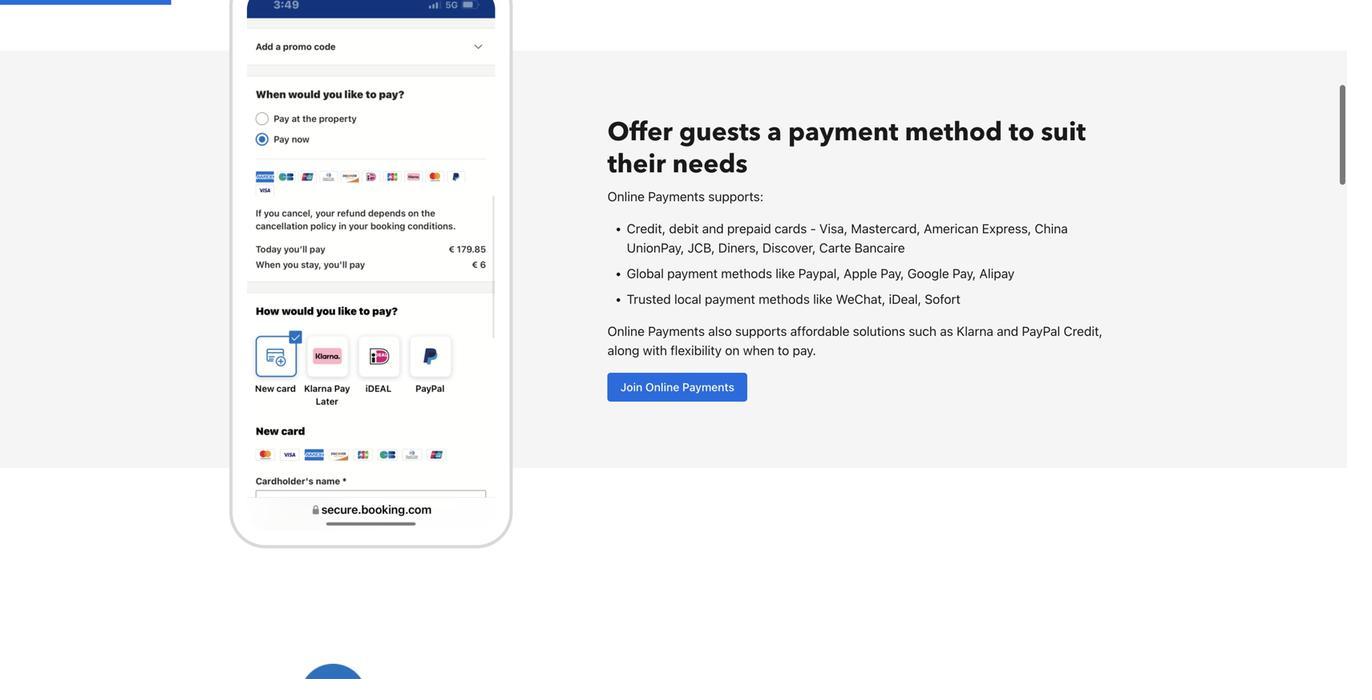 Task type: describe. For each thing, give the bounding box(es) containing it.
paypal,
[[798, 266, 840, 281]]

1 5_1.png image
[[229, 664, 437, 679]]

0 vertical spatial like
[[776, 266, 795, 281]]

to inside offer guests a payment method to suit their needs online payments supports:
[[1009, 115, 1035, 150]]

supports:
[[708, 189, 764, 204]]

supports
[[735, 324, 787, 339]]

credit, debit and prepaid cards - visa, mastercard, american express, china unionpay, jcb, diners, discover, carte bancaire
[[627, 221, 1068, 255]]

online inside online payments also supports affordable solutions such as klarna and paypal credit, along with flexibility on when to pay.
[[608, 324, 645, 339]]

join
[[620, 380, 643, 394]]

offer
[[608, 115, 673, 150]]

alipay
[[979, 266, 1015, 281]]

global payment methods like paypal, apple pay, google pay, alipay
[[627, 266, 1018, 281]]

to inside online payments also supports affordable solutions such as klarna and paypal credit, along with flexibility on when to pay.
[[778, 343, 789, 358]]

diners,
[[718, 240, 759, 255]]

2 pay, from the left
[[952, 266, 976, 281]]

also
[[708, 324, 732, 339]]

debit
[[669, 221, 699, 236]]

google
[[907, 266, 949, 281]]

1 vertical spatial like
[[813, 291, 833, 307]]

cards
[[775, 221, 807, 236]]

0 vertical spatial methods
[[721, 266, 772, 281]]

join online payments
[[620, 380, 734, 394]]

local
[[674, 291, 701, 307]]

1 vertical spatial methods
[[759, 291, 810, 307]]

wechat,
[[836, 291, 886, 307]]

trusted local payment methods like wechat, ideal, sofort
[[627, 291, 964, 307]]

klarna
[[957, 324, 993, 339]]

join online payments link
[[608, 373, 747, 402]]

payments inside offer guests a payment method to suit their needs online payments supports:
[[648, 189, 705, 204]]

and inside online payments also supports affordable solutions such as klarna and paypal credit, along with flexibility on when to pay.
[[997, 324, 1019, 339]]

affordable
[[790, 324, 850, 339]]

trusted
[[627, 291, 671, 307]]

unionpay,
[[627, 240, 684, 255]]

pay.
[[793, 343, 816, 358]]



Task type: vqa. For each thing, say whether or not it's contained in the screenshot.
check circle outline icon for Attract international guests
no



Task type: locate. For each thing, give the bounding box(es) containing it.
apple
[[844, 266, 877, 281]]

payments up debit
[[648, 189, 705, 204]]

credit, inside credit, debit and prepaid cards - visa, mastercard, american express, china unionpay, jcb, diners, discover, carte bancaire
[[627, 221, 666, 236]]

1 vertical spatial payments
[[648, 324, 705, 339]]

pay,
[[881, 266, 904, 281], [952, 266, 976, 281]]

payment inside offer guests a payment method to suit their needs online payments supports:
[[788, 115, 898, 150]]

when
[[743, 343, 774, 358]]

online inside offer guests a payment method to suit their needs online payments supports:
[[608, 189, 645, 204]]

payments down the flexibility on the bottom of the page
[[682, 380, 734, 394]]

offer guests a payment method to suit their needs online payments supports:
[[608, 115, 1086, 204]]

mastercard,
[[851, 221, 920, 236]]

1 horizontal spatial to
[[1009, 115, 1035, 150]]

global
[[627, 266, 664, 281]]

credit, right paypal
[[1064, 324, 1103, 339]]

2 vertical spatial online
[[645, 380, 679, 394]]

online up along
[[608, 324, 645, 339]]

0 vertical spatial to
[[1009, 115, 1035, 150]]

payment right a
[[788, 115, 898, 150]]

online
[[608, 189, 645, 204], [608, 324, 645, 339], [645, 380, 679, 394]]

1 horizontal spatial credit,
[[1064, 324, 1103, 339]]

methods
[[721, 266, 772, 281], [759, 291, 810, 307]]

paypal
[[1022, 324, 1060, 339]]

1 vertical spatial online
[[608, 324, 645, 339]]

to left suit
[[1009, 115, 1035, 150]]

online payments also supports affordable solutions such as klarna and paypal credit, along with flexibility on when to pay.
[[608, 324, 1103, 358]]

like
[[776, 266, 795, 281], [813, 291, 833, 307]]

as
[[940, 324, 953, 339]]

jcb,
[[688, 240, 715, 255]]

and up jcb,
[[702, 221, 724, 236]]

and
[[702, 221, 724, 236], [997, 324, 1019, 339]]

credit,
[[627, 221, 666, 236], [1064, 324, 1103, 339]]

payment up local
[[667, 266, 718, 281]]

such
[[909, 324, 937, 339]]

img_1636.png image
[[233, 0, 509, 545]]

and right klarna
[[997, 324, 1019, 339]]

credit, up unionpay,
[[627, 221, 666, 236]]

online down their
[[608, 189, 645, 204]]

solutions
[[853, 324, 905, 339]]

payments
[[648, 189, 705, 204], [648, 324, 705, 339], [682, 380, 734, 394]]

along
[[608, 343, 639, 358]]

-
[[810, 221, 816, 236]]

american
[[924, 221, 979, 236]]

1 pay, from the left
[[881, 266, 904, 281]]

suit
[[1041, 115, 1086, 150]]

prepaid
[[727, 221, 771, 236]]

express,
[[982, 221, 1031, 236]]

1 horizontal spatial and
[[997, 324, 1019, 339]]

visa,
[[819, 221, 848, 236]]

like down global payment methods like paypal, apple pay, google pay, alipay
[[813, 291, 833, 307]]

methods down the diners,
[[721, 266, 772, 281]]

payments inside join online payments link
[[682, 380, 734, 394]]

1 vertical spatial payment
[[667, 266, 718, 281]]

method
[[905, 115, 1002, 150]]

payments up the flexibility on the bottom of the page
[[648, 324, 705, 339]]

1 vertical spatial credit,
[[1064, 324, 1103, 339]]

methods up supports
[[759, 291, 810, 307]]

china
[[1035, 221, 1068, 236]]

pay, down bancaire on the top of page
[[881, 266, 904, 281]]

a
[[767, 115, 782, 150]]

their
[[608, 147, 666, 182]]

0 horizontal spatial to
[[778, 343, 789, 358]]

0 vertical spatial and
[[702, 221, 724, 236]]

to
[[1009, 115, 1035, 150], [778, 343, 789, 358]]

payment up also
[[705, 291, 755, 307]]

sofort
[[925, 291, 961, 307]]

1 vertical spatial and
[[997, 324, 1019, 339]]

online right join
[[645, 380, 679, 394]]

and inside credit, debit and prepaid cards - visa, mastercard, american express, china unionpay, jcb, diners, discover, carte bancaire
[[702, 221, 724, 236]]

1 horizontal spatial pay,
[[952, 266, 976, 281]]

payments inside online payments also supports affordable solutions such as klarna and paypal credit, along with flexibility on when to pay.
[[648, 324, 705, 339]]

discover,
[[762, 240, 816, 255]]

to left pay.
[[778, 343, 789, 358]]

1 vertical spatial to
[[778, 343, 789, 358]]

0 vertical spatial payments
[[648, 189, 705, 204]]

0 vertical spatial payment
[[788, 115, 898, 150]]

carte
[[819, 240, 851, 255]]

1 horizontal spatial like
[[813, 291, 833, 307]]

guests
[[679, 115, 761, 150]]

bancaire
[[855, 240, 905, 255]]

on
[[725, 343, 740, 358]]

with
[[643, 343, 667, 358]]

0 vertical spatial credit,
[[627, 221, 666, 236]]

ideal,
[[889, 291, 921, 307]]

credit, inside online payments also supports affordable solutions such as klarna and paypal credit, along with flexibility on when to pay.
[[1064, 324, 1103, 339]]

pay, left alipay
[[952, 266, 976, 281]]

payment
[[788, 115, 898, 150], [667, 266, 718, 281], [705, 291, 755, 307]]

flexibility
[[671, 343, 722, 358]]

2 vertical spatial payment
[[705, 291, 755, 307]]

0 horizontal spatial credit,
[[627, 221, 666, 236]]

2 vertical spatial payments
[[682, 380, 734, 394]]

needs
[[672, 147, 748, 182]]

0 vertical spatial online
[[608, 189, 645, 204]]

0 horizontal spatial like
[[776, 266, 795, 281]]

0 horizontal spatial pay,
[[881, 266, 904, 281]]

0 horizontal spatial and
[[702, 221, 724, 236]]

like down discover,
[[776, 266, 795, 281]]



